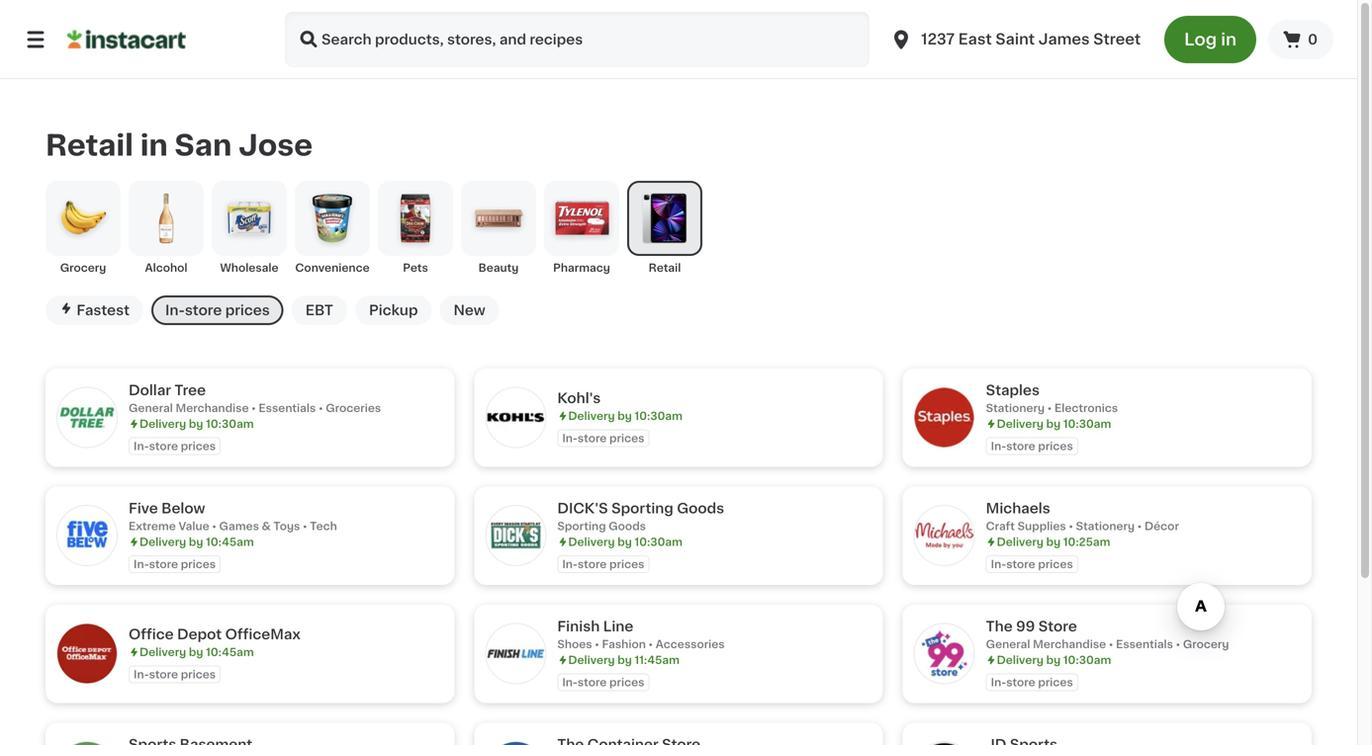 Task type: describe. For each thing, give the bounding box(es) containing it.
staples image
[[915, 388, 974, 448]]

toys
[[273, 521, 300, 532]]

store for dick's sporting goods
[[578, 559, 607, 570]]

finish line image
[[486, 625, 545, 684]]

tech
[[310, 521, 337, 532]]

the
[[986, 620, 1013, 634]]

pets
[[403, 263, 428, 273]]

store for the 99 store
[[1006, 678, 1035, 688]]

10:30am for the 99 store
[[1063, 655, 1111, 666]]

prices for finish line
[[609, 678, 644, 688]]

electronics
[[1055, 403, 1118, 414]]

wholesale button
[[212, 181, 287, 276]]

by for five below
[[189, 537, 203, 548]]

1237 east saint james street button
[[878, 12, 1153, 67]]

convenience
[[295, 263, 370, 273]]

beauty
[[478, 263, 519, 273]]

general inside the 99 store general merchandise • essentials • grocery
[[986, 639, 1030, 650]]

beauty button
[[461, 181, 536, 276]]

store for finish line
[[578, 678, 607, 688]]

office
[[129, 628, 174, 642]]

in-store prices for michaels
[[991, 559, 1073, 570]]

0 horizontal spatial goods
[[609, 521, 646, 532]]

delivery by 10:30am for dollar tree
[[139, 419, 254, 430]]

by for staples
[[1046, 419, 1061, 430]]

in-store prices for finish line
[[562, 678, 644, 688]]

dollar
[[129, 384, 171, 398]]

in- down office at the left bottom
[[134, 670, 149, 680]]

essentials inside the dollar tree general merchandise • essentials • groceries
[[259, 403, 316, 414]]

dollar tree image
[[57, 388, 117, 448]]

delivery for the 99 store
[[997, 655, 1044, 666]]

retail for retail
[[649, 263, 681, 273]]

new button
[[440, 296, 499, 325]]

michaels craft supplies • stationery • décor
[[986, 502, 1179, 532]]

five
[[129, 502, 158, 516]]

games
[[219, 521, 259, 532]]

dollar tree general merchandise • essentials • groceries
[[129, 384, 381, 414]]

groceries
[[326, 403, 381, 414]]

delivery by 11:45am
[[568, 655, 680, 666]]

delivery by 10:30am for the 99 store
[[997, 655, 1111, 666]]

alcohol
[[145, 263, 187, 273]]

in-store prices button
[[151, 296, 284, 325]]

store for michaels
[[1006, 559, 1035, 570]]

james
[[1038, 32, 1090, 46]]

delivery for staples
[[997, 419, 1044, 430]]

street
[[1093, 32, 1141, 46]]

pharmacy button
[[544, 181, 619, 276]]

prices down depot
[[181, 670, 216, 680]]

store
[[1038, 620, 1077, 634]]

store inside button
[[185, 304, 222, 317]]

instacart logo image
[[67, 28, 186, 51]]

retail in san jose
[[46, 132, 313, 160]]

delivery for michaels
[[997, 537, 1044, 548]]

décor
[[1145, 521, 1179, 532]]

dick's sporting goods image
[[486, 507, 545, 566]]

in for retail
[[140, 132, 168, 160]]

east
[[958, 32, 992, 46]]

&
[[262, 521, 271, 532]]

tree
[[174, 384, 206, 398]]

1237 east saint james street button
[[889, 12, 1141, 67]]

Search field
[[285, 12, 870, 67]]

1237
[[921, 32, 955, 46]]

general inside the dollar tree general merchandise • essentials • groceries
[[129, 403, 173, 414]]

store for dollar tree
[[149, 441, 178, 452]]

in- for five below
[[134, 559, 149, 570]]

by for dollar tree
[[189, 419, 203, 430]]

delivery by 10:30am for staples
[[997, 419, 1111, 430]]

stationery inside michaels craft supplies • stationery • décor
[[1076, 521, 1135, 532]]

in-store prices for the 99 store
[[991, 678, 1073, 688]]

by for dick's sporting goods
[[618, 537, 632, 548]]

jose
[[239, 132, 313, 160]]

office depot officemax
[[129, 628, 300, 642]]

in- for staples
[[991, 441, 1006, 452]]

delivery for five below
[[139, 537, 186, 548]]

supplies
[[1018, 521, 1066, 532]]

log in
[[1184, 31, 1237, 48]]

san
[[175, 132, 232, 160]]

in- inside button
[[165, 304, 185, 317]]

1 delivery by 10:45am from the top
[[139, 537, 254, 548]]

delivery for finish line
[[568, 655, 615, 666]]

michaels
[[986, 502, 1050, 516]]

by for the 99 store
[[1046, 655, 1061, 666]]

in-store prices for staples
[[991, 441, 1073, 452]]

essentials inside the 99 store general merchandise • essentials • grocery
[[1116, 639, 1173, 650]]

10:25am
[[1063, 537, 1110, 548]]

prices for dick's sporting goods
[[609, 559, 644, 570]]

10:30am for dick's sporting goods
[[635, 537, 683, 548]]

office depot officemax image
[[57, 625, 117, 684]]

in-store prices for dick's sporting goods
[[562, 559, 644, 570]]

kohl's image
[[486, 388, 545, 448]]

in- for michaels
[[991, 559, 1006, 570]]

dick's sporting goods sporting goods
[[557, 502, 724, 532]]

in- for the 99 store
[[991, 678, 1006, 688]]

99
[[1016, 620, 1035, 634]]

officemax
[[225, 628, 300, 642]]

in- down kohl's
[[562, 433, 578, 444]]



Task type: vqa. For each thing, say whether or not it's contained in the screenshot.
Many
no



Task type: locate. For each thing, give the bounding box(es) containing it.
general down the
[[986, 639, 1030, 650]]

in-store prices down delivery by 10:25am
[[991, 559, 1073, 570]]

by for michaels
[[1046, 537, 1061, 548]]

staples stationery • electronics
[[986, 384, 1118, 414]]

the 99 store general merchandise • essentials • grocery
[[986, 620, 1229, 650]]

delivery down kohl's
[[568, 411, 615, 422]]

0 vertical spatial merchandise
[[176, 403, 249, 414]]

1237 east saint james street
[[921, 32, 1141, 46]]

1 horizontal spatial general
[[986, 639, 1030, 650]]

goods
[[677, 502, 724, 516], [609, 521, 646, 532]]

store down dick's
[[578, 559, 607, 570]]

10:45am down games
[[206, 537, 254, 548]]

the 99 store image
[[915, 625, 974, 684]]

2 delivery by 10:45am from the top
[[139, 647, 254, 658]]

11:45am
[[635, 655, 680, 666]]

below
[[161, 502, 205, 516]]

1 horizontal spatial in
[[1221, 31, 1237, 48]]

prices down store
[[1038, 678, 1073, 688]]

prices down staples stationery • electronics
[[1038, 441, 1073, 452]]

essentials
[[259, 403, 316, 414], [1116, 639, 1173, 650]]

•
[[251, 403, 256, 414], [318, 403, 323, 414], [1047, 403, 1052, 414], [212, 521, 217, 532], [303, 521, 307, 532], [1069, 521, 1073, 532], [1137, 521, 1142, 532], [595, 639, 599, 650], [649, 639, 653, 650], [1109, 639, 1113, 650], [1176, 639, 1180, 650]]

delivery down shoes
[[568, 655, 615, 666]]

0 button
[[1268, 20, 1334, 59]]

10:45am down 'office depot officemax'
[[206, 647, 254, 658]]

in- down dollar on the bottom left of the page
[[134, 441, 149, 452]]

prices for five below
[[181, 559, 216, 570]]

0 horizontal spatial merchandise
[[176, 403, 249, 414]]

retail button
[[627, 181, 702, 276]]

delivery for dick's sporting goods
[[568, 537, 615, 548]]

0 vertical spatial delivery by 10:45am
[[139, 537, 254, 548]]

1 10:45am from the top
[[206, 537, 254, 548]]

0 vertical spatial in
[[1221, 31, 1237, 48]]

in- for finish line
[[562, 678, 578, 688]]

store for staples
[[1006, 441, 1035, 452]]

delivery
[[568, 411, 615, 422], [139, 419, 186, 430], [997, 419, 1044, 430], [139, 537, 186, 548], [568, 537, 615, 548], [997, 537, 1044, 548], [139, 647, 186, 658], [568, 655, 615, 666], [997, 655, 1044, 666]]

in-store prices down staples stationery • electronics
[[991, 441, 1073, 452]]

delivery down the craft
[[997, 537, 1044, 548]]

in- down dick's
[[562, 559, 578, 570]]

delivery down 99
[[997, 655, 1044, 666]]

in-store prices down "tree"
[[134, 441, 216, 452]]

prices for michaels
[[1038, 559, 1073, 570]]

delivery down office at the left bottom
[[139, 647, 186, 658]]

in- down extreme
[[134, 559, 149, 570]]

five below image
[[57, 507, 117, 566]]

stationery down staples
[[986, 403, 1045, 414]]

by for finish line
[[618, 655, 632, 666]]

ebt
[[305, 304, 333, 317]]

dick's
[[557, 502, 608, 516]]

delivery by 10:30am for dick's sporting goods
[[568, 537, 683, 548]]

in- for dick's sporting goods
[[562, 559, 578, 570]]

delivery by 10:30am down kohl's
[[568, 411, 683, 422]]

store for five below
[[149, 559, 178, 570]]

stationery up 10:25am
[[1076, 521, 1135, 532]]

retail right pharmacy
[[649, 263, 681, 273]]

merchandise
[[176, 403, 249, 414], [1033, 639, 1106, 650]]

store down extreme
[[149, 559, 178, 570]]

prices for staples
[[1038, 441, 1073, 452]]

pharmacy
[[553, 263, 610, 273]]

grocery inside grocery button
[[60, 263, 106, 273]]

store down dollar on the bottom left of the page
[[149, 441, 178, 452]]

merchandise down store
[[1033, 639, 1106, 650]]

prices down dick's sporting goods sporting goods on the bottom of page
[[609, 559, 644, 570]]

10:30am
[[635, 411, 683, 422], [206, 419, 254, 430], [1063, 419, 1111, 430], [635, 537, 683, 548], [1063, 655, 1111, 666]]

1 vertical spatial delivery by 10:45am
[[139, 647, 254, 658]]

ebt button
[[292, 296, 347, 325]]

store down staples
[[1006, 441, 1035, 452]]

in-store prices down 99
[[991, 678, 1073, 688]]

prices for dollar tree
[[181, 441, 216, 452]]

sporting down dick's
[[557, 521, 606, 532]]

0 horizontal spatial retail
[[46, 132, 133, 160]]

in-
[[165, 304, 185, 317], [562, 433, 578, 444], [134, 441, 149, 452], [991, 441, 1006, 452], [134, 559, 149, 570], [562, 559, 578, 570], [991, 559, 1006, 570], [134, 670, 149, 680], [562, 678, 578, 688], [991, 678, 1006, 688]]

0 vertical spatial sporting
[[611, 502, 673, 516]]

prices
[[225, 304, 270, 317], [609, 433, 644, 444], [181, 441, 216, 452], [1038, 441, 1073, 452], [181, 559, 216, 570], [609, 559, 644, 570], [1038, 559, 1073, 570], [181, 670, 216, 680], [609, 678, 644, 688], [1038, 678, 1073, 688]]

general down dollar on the bottom left of the page
[[129, 403, 173, 414]]

None search field
[[285, 12, 870, 67]]

in left 'san'
[[140, 132, 168, 160]]

10:30am for dollar tree
[[206, 419, 254, 430]]

fastest
[[77, 304, 130, 317]]

in inside 'log in' button
[[1221, 31, 1237, 48]]

fashion
[[602, 639, 646, 650]]

craft
[[986, 521, 1015, 532]]

staples
[[986, 384, 1040, 398]]

delivery by 10:30am down store
[[997, 655, 1111, 666]]

0
[[1308, 33, 1318, 46]]

0 horizontal spatial general
[[129, 403, 173, 414]]

pickup button
[[355, 296, 432, 325]]

1 horizontal spatial stationery
[[1076, 521, 1135, 532]]

1 vertical spatial stationery
[[1076, 521, 1135, 532]]

prices down value
[[181, 559, 216, 570]]

prices inside button
[[225, 304, 270, 317]]

in-store prices down delivery by 11:45am
[[562, 678, 644, 688]]

in- for dollar tree
[[134, 441, 149, 452]]

store down the alcohol
[[185, 304, 222, 317]]

1 vertical spatial essentials
[[1116, 639, 1173, 650]]

log
[[1184, 31, 1217, 48]]

line
[[603, 620, 633, 634]]

michaels image
[[915, 507, 974, 566]]

1 horizontal spatial grocery
[[1183, 639, 1229, 650]]

1 horizontal spatial goods
[[677, 502, 724, 516]]

1 vertical spatial sporting
[[557, 521, 606, 532]]

delivery down dollar on the bottom left of the page
[[139, 419, 186, 430]]

sporting right dick's
[[611, 502, 673, 516]]

accessories
[[656, 639, 725, 650]]

in-store prices for five below
[[134, 559, 216, 570]]

delivery down dick's
[[568, 537, 615, 548]]

delivery by 10:25am
[[997, 537, 1110, 548]]

shoes
[[557, 639, 592, 650]]

store down delivery by 11:45am
[[578, 678, 607, 688]]

general
[[129, 403, 173, 414], [986, 639, 1030, 650]]

store down office at the left bottom
[[149, 670, 178, 680]]

in- down shoes
[[562, 678, 578, 688]]

1 horizontal spatial retail
[[649, 263, 681, 273]]

delivery down extreme
[[139, 537, 186, 548]]

0 vertical spatial stationery
[[986, 403, 1045, 414]]

in- down the
[[991, 678, 1006, 688]]

prices for the 99 store
[[1038, 678, 1073, 688]]

1 vertical spatial grocery
[[1183, 639, 1229, 650]]

delivery by 10:45am down depot
[[139, 647, 254, 658]]

wholesale
[[220, 263, 278, 273]]

in
[[1221, 31, 1237, 48], [140, 132, 168, 160]]

0 horizontal spatial grocery
[[60, 263, 106, 273]]

1 vertical spatial 10:45am
[[206, 647, 254, 658]]

in- down staples
[[991, 441, 1006, 452]]

five below extreme value • games & toys • tech
[[129, 502, 337, 532]]

0 vertical spatial general
[[129, 403, 173, 414]]

alcohol button
[[129, 181, 204, 276]]

merchandise down "tree"
[[176, 403, 249, 414]]

0 vertical spatial essentials
[[259, 403, 316, 414]]

0 vertical spatial 10:45am
[[206, 537, 254, 548]]

prices down delivery by 11:45am
[[609, 678, 644, 688]]

prices down delivery by 10:25am
[[1038, 559, 1073, 570]]

0 vertical spatial retail
[[46, 132, 133, 160]]

1 vertical spatial general
[[986, 639, 1030, 650]]

finish
[[557, 620, 600, 634]]

sporting
[[611, 502, 673, 516], [557, 521, 606, 532]]

in- down the alcohol
[[165, 304, 185, 317]]

0 vertical spatial grocery
[[60, 263, 106, 273]]

prices up dick's sporting goods sporting goods on the bottom of page
[[609, 433, 644, 444]]

in-store prices down wholesale at the left
[[165, 304, 270, 317]]

pickup
[[369, 304, 418, 317]]

in-store prices down kohl's
[[562, 433, 644, 444]]

convenience button
[[295, 181, 370, 276]]

grocery button
[[46, 181, 121, 276]]

merchandise inside the dollar tree general merchandise • essentials • groceries
[[176, 403, 249, 414]]

0 horizontal spatial essentials
[[259, 403, 316, 414]]

1 vertical spatial goods
[[609, 521, 646, 532]]

delivery by 10:30am down staples stationery • electronics
[[997, 419, 1111, 430]]

0 horizontal spatial stationery
[[986, 403, 1045, 414]]

prices down "tree"
[[181, 441, 216, 452]]

stationery
[[986, 403, 1045, 414], [1076, 521, 1135, 532]]

in for log
[[1221, 31, 1237, 48]]

extreme
[[129, 521, 176, 532]]

in-store prices down dick's
[[562, 559, 644, 570]]

delivery by 10:30am
[[568, 411, 683, 422], [139, 419, 254, 430], [997, 419, 1111, 430], [568, 537, 683, 548], [997, 655, 1111, 666]]

0 horizontal spatial in
[[140, 132, 168, 160]]

store down delivery by 10:25am
[[1006, 559, 1035, 570]]

retail in san jose main content
[[0, 79, 1357, 746]]

store down kohl's
[[578, 433, 607, 444]]

prices down wholesale at the left
[[225, 304, 270, 317]]

2 10:45am from the top
[[206, 647, 254, 658]]

delivery by 10:30am down dick's sporting goods sporting goods on the bottom of page
[[568, 537, 683, 548]]

delivery down staples
[[997, 419, 1044, 430]]

by
[[618, 411, 632, 422], [189, 419, 203, 430], [1046, 419, 1061, 430], [189, 537, 203, 548], [618, 537, 632, 548], [1046, 537, 1061, 548], [189, 647, 203, 658], [618, 655, 632, 666], [1046, 655, 1061, 666]]

fastest button
[[46, 296, 143, 325]]

depot
[[177, 628, 222, 642]]

1 vertical spatial merchandise
[[1033, 639, 1106, 650]]

1 horizontal spatial essentials
[[1116, 639, 1173, 650]]

delivery for dollar tree
[[139, 419, 186, 430]]

1 vertical spatial in
[[140, 132, 168, 160]]

in-store prices down office at the left bottom
[[134, 670, 216, 680]]

in-store prices inside in-store prices button
[[165, 304, 270, 317]]

value
[[179, 521, 209, 532]]

log in button
[[1165, 16, 1256, 63]]

retail for retail in san jose
[[46, 132, 133, 160]]

1 vertical spatial retail
[[649, 263, 681, 273]]

delivery by 10:30am down "tree"
[[139, 419, 254, 430]]

retail up grocery button
[[46, 132, 133, 160]]

• inside staples stationery • electronics
[[1047, 403, 1052, 414]]

finish line shoes • fashion • accessories
[[557, 620, 725, 650]]

in inside retail in san jose main content
[[140, 132, 168, 160]]

retail
[[46, 132, 133, 160], [649, 263, 681, 273]]

saint
[[996, 32, 1035, 46]]

merchandise inside the 99 store general merchandise • essentials • grocery
[[1033, 639, 1106, 650]]

in-store prices
[[165, 304, 270, 317], [562, 433, 644, 444], [134, 441, 216, 452], [991, 441, 1073, 452], [134, 559, 216, 570], [562, 559, 644, 570], [991, 559, 1073, 570], [134, 670, 216, 680], [562, 678, 644, 688], [991, 678, 1073, 688]]

in right log
[[1221, 31, 1237, 48]]

in- down the craft
[[991, 559, 1006, 570]]

new
[[454, 304, 485, 317]]

0 horizontal spatial sporting
[[557, 521, 606, 532]]

store down 99
[[1006, 678, 1035, 688]]

grocery
[[60, 263, 106, 273], [1183, 639, 1229, 650]]

1 horizontal spatial merchandise
[[1033, 639, 1106, 650]]

retail inside button
[[649, 263, 681, 273]]

in-store prices down value
[[134, 559, 216, 570]]

in-store prices for dollar tree
[[134, 441, 216, 452]]

pets button
[[378, 181, 453, 276]]

store
[[185, 304, 222, 317], [578, 433, 607, 444], [149, 441, 178, 452], [1006, 441, 1035, 452], [149, 559, 178, 570], [578, 559, 607, 570], [1006, 559, 1035, 570], [149, 670, 178, 680], [578, 678, 607, 688], [1006, 678, 1035, 688]]

grocery inside the 99 store general merchandise • essentials • grocery
[[1183, 639, 1229, 650]]

stationery inside staples stationery • electronics
[[986, 403, 1045, 414]]

0 vertical spatial goods
[[677, 502, 724, 516]]

1 horizontal spatial sporting
[[611, 502, 673, 516]]

kohl's
[[557, 392, 601, 405]]

10:45am
[[206, 537, 254, 548], [206, 647, 254, 658]]

delivery by 10:45am down value
[[139, 537, 254, 548]]

10:30am for staples
[[1063, 419, 1111, 430]]



